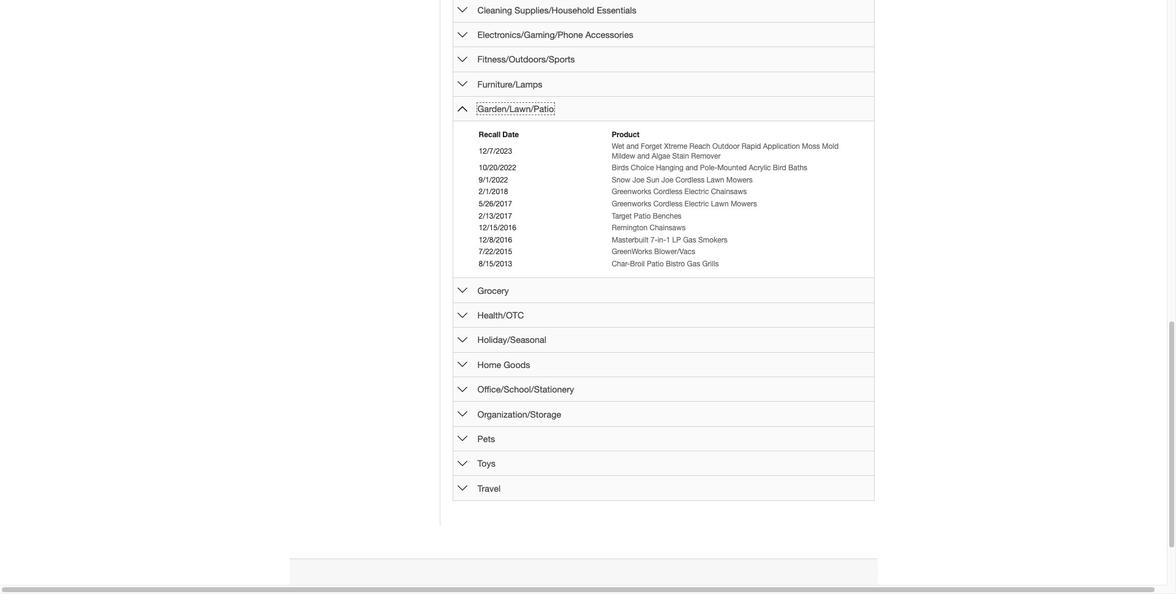 Task type: describe. For each thing, give the bounding box(es) containing it.
char-broil patio bistro gas grills
[[612, 260, 719, 268]]

char-broil patio bistro gas grills link
[[612, 260, 719, 268]]

grocery link
[[478, 285, 509, 296]]

circle arrow e image for grocery
[[458, 286, 467, 295]]

row containing 2/1/2018
[[478, 186, 858, 198]]

snow
[[612, 176, 631, 184]]

recall date
[[479, 130, 519, 139]]

office/school/stationery
[[478, 384, 574, 395]]

1 joe from the left
[[633, 176, 645, 184]]

circle arrow e image for toys
[[458, 459, 467, 469]]

7/22/2015
[[479, 248, 512, 256]]

pets link
[[478, 434, 495, 444]]

0 vertical spatial mowers
[[727, 176, 753, 184]]

circle arrow e image for travel
[[458, 484, 467, 493]]

sun
[[647, 176, 660, 184]]

0 vertical spatial lawn
[[707, 176, 725, 184]]

0 vertical spatial gas
[[683, 236, 697, 244]]

grills
[[702, 260, 719, 268]]

12/15/2016
[[479, 224, 516, 232]]

9/1/2022
[[479, 176, 508, 184]]

greenworks cordless electric chainsaws link
[[612, 188, 747, 196]]

10/20/2022
[[479, 164, 516, 172]]

greenworks blower/vacs
[[612, 248, 695, 256]]

circle arrow s image
[[458, 104, 467, 114]]

row containing wet and forget xtreme reach outdoor rapid application moss mold mildew and algae stain remover
[[478, 141, 858, 162]]

greenworks for greenworks cordless electric chainsaws
[[612, 188, 652, 196]]

1 vertical spatial mowers
[[731, 200, 757, 208]]

wet
[[612, 142, 625, 151]]

greenworks cordless electric chainsaws
[[612, 188, 747, 196]]

mounted
[[718, 164, 747, 172]]

algae
[[652, 152, 670, 160]]

12/7/2023
[[479, 147, 512, 155]]

product
[[612, 130, 640, 139]]

xtreme
[[664, 142, 688, 151]]

snow joe sun joe cordless lawn mowers link
[[612, 176, 753, 184]]

row containing 8/15/2013
[[478, 258, 858, 270]]

accessories
[[586, 29, 633, 40]]

outdoor
[[713, 142, 740, 151]]

benches
[[653, 212, 682, 220]]

row containing 5/26/2017
[[478, 198, 858, 210]]

wet and forget xtreme reach outdoor rapid application moss mold mildew and algae stain remover
[[612, 142, 839, 160]]

1 vertical spatial patio
[[647, 260, 664, 268]]

0 vertical spatial cordless
[[676, 176, 705, 184]]

row containing 12/15/2016
[[478, 222, 858, 234]]

cleaning supplies/household essentials
[[478, 5, 637, 15]]

organization/storage link
[[478, 409, 561, 419]]

8/15/2013
[[479, 260, 512, 268]]

target patio benches link
[[612, 212, 682, 220]]

toys
[[478, 458, 496, 469]]

application
[[763, 142, 800, 151]]

circle arrow e image for electronics/gaming/phone accessories
[[458, 30, 467, 40]]

toys link
[[478, 458, 496, 469]]

supplies/household
[[515, 5, 594, 15]]

5/26/2017
[[479, 200, 512, 208]]

bird
[[773, 164, 787, 172]]

circle arrow e image for holiday/seasonal
[[458, 335, 467, 345]]

bistro
[[666, 260, 685, 268]]

0 vertical spatial patio
[[634, 212, 651, 220]]

pets
[[478, 434, 495, 444]]

greenworks cordless electric lawn mowers
[[612, 200, 757, 208]]

holiday/seasonal link
[[478, 335, 547, 345]]

essentials
[[597, 5, 637, 15]]

1 vertical spatial lawn
[[711, 200, 729, 208]]

greenworks blower/vacs link
[[612, 248, 695, 256]]

1 vertical spatial gas
[[687, 260, 700, 268]]

row containing 9/1/2022
[[478, 174, 858, 186]]

birds
[[612, 164, 629, 172]]

1
[[666, 236, 670, 244]]

office/school/stationery link
[[478, 384, 574, 395]]

circle arrow e image for fitness/outdoors/sports
[[458, 54, 467, 64]]

2 joe from the left
[[662, 176, 674, 184]]

reach
[[690, 142, 711, 151]]

travel link
[[478, 483, 501, 494]]

pole-
[[700, 164, 718, 172]]

smokers
[[699, 236, 728, 244]]

circle arrow e image for pets
[[458, 434, 467, 444]]

2 vertical spatial and
[[686, 164, 698, 172]]

0 vertical spatial and
[[627, 142, 639, 151]]

cordless for lawn
[[654, 200, 683, 208]]

row containing 12/8/2016
[[478, 234, 858, 246]]

travel
[[478, 483, 501, 494]]

circle arrow e image for cleaning supplies/household essentials
[[458, 5, 467, 15]]



Task type: locate. For each thing, give the bounding box(es) containing it.
target patio benches
[[612, 212, 682, 220]]

1 vertical spatial greenworks
[[612, 200, 652, 208]]

4 circle arrow e image from the top
[[458, 335, 467, 345]]

5 row from the top
[[478, 198, 858, 210]]

hanging
[[656, 164, 684, 172]]

cleaning supplies/household essentials link
[[478, 5, 637, 15]]

electronics/gaming/phone accessories
[[478, 29, 633, 40]]

0 horizontal spatial chainsaws
[[650, 224, 686, 232]]

circle arrow e image for office/school/stationery
[[458, 385, 467, 394]]

cleaning
[[478, 5, 512, 15]]

wet and forget xtreme reach outdoor rapid application moss mold mildew and algae stain remover link
[[612, 142, 839, 160]]

electric up "greenworks cordless electric lawn mowers"
[[685, 188, 709, 196]]

date
[[503, 130, 519, 139]]

2/13/2017
[[479, 212, 512, 220]]

greenworks down snow
[[612, 188, 652, 196]]

6 row from the top
[[478, 210, 858, 222]]

health/otc link
[[478, 310, 524, 320]]

0 vertical spatial greenworks
[[612, 188, 652, 196]]

health/otc
[[478, 310, 524, 320]]

chainsaws down 'benches'
[[650, 224, 686, 232]]

patio up remington chainsaws link
[[634, 212, 651, 220]]

moss
[[802, 142, 820, 151]]

masterbuilt 7-in-1 lp gas smokers link
[[612, 236, 728, 244]]

5 circle arrow e image from the top
[[458, 360, 467, 370]]

3 circle arrow e image from the top
[[458, 310, 467, 320]]

1 horizontal spatial joe
[[662, 176, 674, 184]]

cordless for chainsaws
[[654, 188, 683, 196]]

4 circle arrow e image from the top
[[458, 385, 467, 394]]

1 circle arrow e image from the top
[[458, 30, 467, 40]]

broil
[[630, 260, 645, 268]]

fitness/outdoors/sports
[[478, 54, 575, 65]]

circle arrow e image
[[458, 5, 467, 15], [458, 54, 467, 64], [458, 79, 467, 89], [458, 335, 467, 345], [458, 360, 467, 370], [458, 409, 467, 419], [458, 434, 467, 444], [458, 484, 467, 493]]

2 row from the top
[[478, 162, 858, 174]]

greenworks
[[612, 248, 652, 256]]

1 circle arrow e image from the top
[[458, 5, 467, 15]]

baths
[[789, 164, 808, 172]]

home
[[478, 360, 501, 370]]

7-
[[651, 236, 658, 244]]

target
[[612, 212, 632, 220]]

home goods link
[[478, 360, 530, 370]]

lawn down the birds choice hanging and pole-mounted acrylic bird baths on the right top of page
[[707, 176, 725, 184]]

2 vertical spatial cordless
[[654, 200, 683, 208]]

2/1/2018
[[479, 188, 508, 196]]

8 circle arrow e image from the top
[[458, 484, 467, 493]]

acrylic
[[749, 164, 771, 172]]

greenworks cordless electric lawn mowers link
[[612, 200, 757, 208]]

10 row from the top
[[478, 258, 858, 270]]

patio down "greenworks blower/vacs" at right
[[647, 260, 664, 268]]

4 row from the top
[[478, 186, 858, 198]]

cordless up greenworks cordless electric chainsaws link
[[676, 176, 705, 184]]

0 horizontal spatial joe
[[633, 176, 645, 184]]

7 row from the top
[[478, 222, 858, 234]]

circle arrow e image for organization/storage
[[458, 409, 467, 419]]

1 vertical spatial chainsaws
[[650, 224, 686, 232]]

electric down greenworks cordless electric chainsaws link
[[685, 200, 709, 208]]

9 row from the top
[[478, 246, 858, 258]]

and up choice
[[638, 152, 650, 160]]

goods
[[504, 360, 530, 370]]

in-
[[658, 236, 666, 244]]

12/8/2016
[[479, 236, 512, 244]]

circle arrow e image for home goods
[[458, 360, 467, 370]]

and up mildew
[[627, 142, 639, 151]]

1 greenworks from the top
[[612, 188, 652, 196]]

and up snow joe sun joe cordless lawn mowers link
[[686, 164, 698, 172]]

cordless down snow joe sun joe cordless lawn mowers
[[654, 188, 683, 196]]

1 vertical spatial electric
[[685, 200, 709, 208]]

and
[[627, 142, 639, 151], [638, 152, 650, 160], [686, 164, 698, 172]]

grocery
[[478, 285, 509, 296]]

fitness/outdoors/sports link
[[478, 54, 575, 65]]

greenworks for greenworks cordless electric lawn mowers
[[612, 200, 652, 208]]

joe down choice
[[633, 176, 645, 184]]

furniture/lamps
[[478, 79, 543, 89]]

8 row from the top
[[478, 234, 858, 246]]

stain
[[673, 152, 689, 160]]

blower/vacs
[[654, 248, 695, 256]]

1 horizontal spatial chainsaws
[[711, 188, 747, 196]]

birds choice hanging and pole-mounted acrylic bird baths
[[612, 164, 808, 172]]

2 circle arrow e image from the top
[[458, 54, 467, 64]]

electronics/gaming/phone accessories link
[[478, 29, 633, 40]]

chainsaws down mounted
[[711, 188, 747, 196]]

row containing 7/22/2015
[[478, 246, 858, 258]]

2 greenworks from the top
[[612, 200, 652, 208]]

rapid
[[742, 142, 761, 151]]

garden/lawn/patio
[[478, 104, 554, 114]]

electric for chainsaws
[[685, 188, 709, 196]]

circle arrow e image for furniture/lamps
[[458, 79, 467, 89]]

0 vertical spatial electric
[[685, 188, 709, 196]]

row containing 10/20/2022
[[478, 162, 858, 174]]

char-
[[612, 260, 630, 268]]

holiday/seasonal
[[478, 335, 547, 345]]

gas
[[683, 236, 697, 244], [687, 260, 700, 268]]

forget
[[641, 142, 662, 151]]

0 vertical spatial chainsaws
[[711, 188, 747, 196]]

joe
[[633, 176, 645, 184], [662, 176, 674, 184]]

chainsaws
[[711, 188, 747, 196], [650, 224, 686, 232]]

2 electric from the top
[[685, 200, 709, 208]]

snow joe sun joe cordless lawn mowers
[[612, 176, 753, 184]]

row
[[478, 141, 858, 162], [478, 162, 858, 174], [478, 174, 858, 186], [478, 186, 858, 198], [478, 198, 858, 210], [478, 210, 858, 222], [478, 222, 858, 234], [478, 234, 858, 246], [478, 246, 858, 258], [478, 258, 858, 270]]

remington
[[612, 224, 648, 232]]

furniture/lamps link
[[478, 79, 543, 89]]

mold
[[822, 142, 839, 151]]

circle arrow e image for health/otc
[[458, 310, 467, 320]]

electric
[[685, 188, 709, 196], [685, 200, 709, 208]]

choice
[[631, 164, 654, 172]]

gas right lp
[[683, 236, 697, 244]]

cordless up 'benches'
[[654, 200, 683, 208]]

7 circle arrow e image from the top
[[458, 434, 467, 444]]

organization/storage
[[478, 409, 561, 419]]

electronics/gaming/phone
[[478, 29, 583, 40]]

1 electric from the top
[[685, 188, 709, 196]]

remington chainsaws link
[[612, 224, 686, 232]]

1 row from the top
[[478, 141, 858, 162]]

patio
[[634, 212, 651, 220], [647, 260, 664, 268]]

mildew
[[612, 152, 635, 160]]

1 vertical spatial cordless
[[654, 188, 683, 196]]

3 circle arrow e image from the top
[[458, 79, 467, 89]]

greenworks
[[612, 188, 652, 196], [612, 200, 652, 208]]

remington chainsaws
[[612, 224, 686, 232]]

greenworks up target
[[612, 200, 652, 208]]

recall
[[479, 130, 501, 139]]

garden/lawn/patio link
[[478, 104, 554, 114]]

remover
[[691, 152, 721, 160]]

electric for lawn
[[685, 200, 709, 208]]

mowers
[[727, 176, 753, 184], [731, 200, 757, 208]]

lp
[[672, 236, 681, 244]]

gas left grills
[[687, 260, 700, 268]]

masterbuilt
[[612, 236, 649, 244]]

5 circle arrow e image from the top
[[458, 459, 467, 469]]

1 vertical spatial and
[[638, 152, 650, 160]]

row containing 2/13/2017
[[478, 210, 858, 222]]

circle arrow e image
[[458, 30, 467, 40], [458, 286, 467, 295], [458, 310, 467, 320], [458, 385, 467, 394], [458, 459, 467, 469]]

joe down hanging
[[662, 176, 674, 184]]

6 circle arrow e image from the top
[[458, 409, 467, 419]]

birds choice hanging and pole-mounted acrylic bird baths link
[[612, 164, 808, 172]]

home goods
[[478, 360, 530, 370]]

3 row from the top
[[478, 174, 858, 186]]

lawn up the smokers
[[711, 200, 729, 208]]

2 circle arrow e image from the top
[[458, 286, 467, 295]]



Task type: vqa. For each thing, say whether or not it's contained in the screenshot.
Choice
yes



